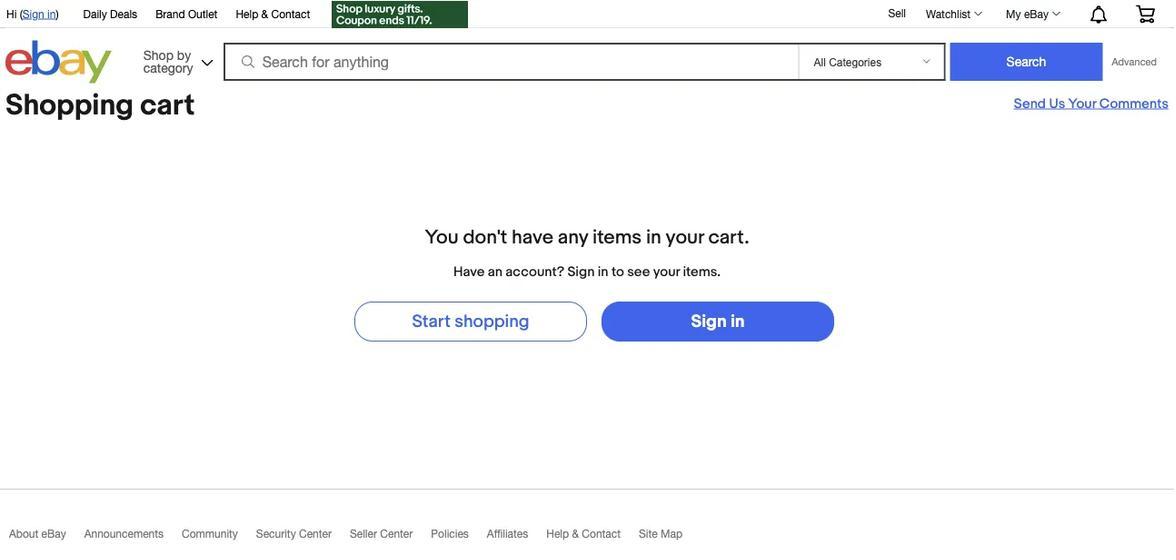 Task type: locate. For each thing, give the bounding box(es) containing it.
0 horizontal spatial sign
[[23, 7, 44, 20]]

send us your comments link
[[1015, 95, 1169, 112]]

1 horizontal spatial sign in link
[[602, 302, 835, 342]]

shop by category banner
[[0, 0, 1169, 88]]

ebay
[[1025, 7, 1049, 20], [41, 528, 66, 541]]

items.
[[683, 264, 721, 280]]

in right (
[[47, 7, 56, 20]]

in
[[47, 7, 56, 20], [646, 226, 662, 249], [598, 264, 609, 280], [731, 311, 745, 333]]

site map link
[[639, 528, 701, 546]]

1 center from the left
[[299, 528, 332, 541]]

map
[[661, 528, 683, 541]]

1 horizontal spatial &
[[572, 528, 579, 541]]

brand outlet
[[156, 7, 218, 20]]

&
[[262, 7, 268, 20], [572, 528, 579, 541]]

about
[[9, 528, 38, 541]]

brand
[[156, 7, 185, 20]]

help inside account "navigation"
[[236, 7, 259, 20]]

in down "cart."
[[731, 311, 745, 333]]

1 vertical spatial sign
[[568, 264, 595, 280]]

1 horizontal spatial help & contact
[[547, 528, 621, 541]]

& right affiliates link
[[572, 528, 579, 541]]

cart
[[140, 88, 195, 124]]

1 horizontal spatial contact
[[582, 528, 621, 541]]

help & contact inside account "navigation"
[[236, 7, 310, 20]]

1 vertical spatial sign in link
[[602, 302, 835, 342]]

center for seller center
[[380, 528, 413, 541]]

my ebay link
[[997, 3, 1069, 25]]

0 horizontal spatial help & contact link
[[236, 5, 310, 25]]

your right see
[[654, 264, 680, 280]]

community link
[[182, 528, 256, 546]]

0 vertical spatial contact
[[271, 7, 310, 20]]

shop
[[143, 47, 174, 62]]

2 vertical spatial sign
[[692, 311, 727, 333]]

0 vertical spatial help
[[236, 7, 259, 20]]

sell link
[[881, 6, 915, 19]]

ebay for my ebay
[[1025, 7, 1049, 20]]

0 vertical spatial sign
[[23, 7, 44, 20]]

1 horizontal spatial help & contact link
[[547, 528, 639, 546]]

sign down you don't have any items in your cart.
[[568, 264, 595, 280]]

1 horizontal spatial help
[[547, 528, 569, 541]]

sign
[[23, 7, 44, 20], [568, 264, 595, 280], [692, 311, 727, 333]]

start shopping
[[412, 311, 530, 333]]

2 horizontal spatial sign
[[692, 311, 727, 333]]

sign in link right hi
[[23, 7, 56, 20]]

1 horizontal spatial sign
[[568, 264, 595, 280]]

help & contact link
[[236, 5, 310, 25], [547, 528, 639, 546]]

1 vertical spatial contact
[[582, 528, 621, 541]]

to
[[612, 264, 625, 280]]

security
[[256, 528, 296, 541]]

contact for the bottom help & contact link
[[582, 528, 621, 541]]

don't
[[463, 226, 508, 249]]

sign right hi
[[23, 7, 44, 20]]

1 horizontal spatial ebay
[[1025, 7, 1049, 20]]

0 horizontal spatial help
[[236, 7, 259, 20]]

my
[[1007, 7, 1022, 20]]

your up items.
[[666, 226, 704, 249]]

see
[[628, 264, 651, 280]]

help & contact right outlet
[[236, 7, 310, 20]]

help & contact link right outlet
[[236, 5, 310, 25]]

site map
[[639, 528, 683, 541]]

your
[[666, 226, 704, 249], [654, 264, 680, 280]]

help & contact left site
[[547, 528, 621, 541]]

0 vertical spatial &
[[262, 7, 268, 20]]

ebay inside account "navigation"
[[1025, 7, 1049, 20]]

items
[[593, 226, 642, 249]]

0 horizontal spatial contact
[[271, 7, 310, 20]]

you
[[425, 226, 459, 249]]

help right outlet
[[236, 7, 259, 20]]

in left to
[[598, 264, 609, 280]]

0 horizontal spatial help & contact
[[236, 7, 310, 20]]

daily deals
[[83, 7, 137, 20]]

comments
[[1100, 95, 1169, 112]]

my ebay
[[1007, 7, 1049, 20]]

contact inside account "navigation"
[[271, 7, 310, 20]]

sign in link
[[23, 7, 56, 20], [602, 302, 835, 342]]

announcements
[[84, 528, 164, 541]]

help & contact link left map
[[547, 528, 639, 546]]

community
[[182, 528, 238, 541]]

0 vertical spatial help & contact
[[236, 7, 310, 20]]

start
[[412, 311, 451, 333]]

0 vertical spatial ebay
[[1025, 7, 1049, 20]]

contact right outlet
[[271, 7, 310, 20]]

deals
[[110, 7, 137, 20]]

center right the security
[[299, 528, 332, 541]]

security center link
[[256, 528, 350, 546]]

have an account? sign in to see your items.
[[454, 264, 721, 280]]

ebay right my
[[1025, 7, 1049, 20]]

1 vertical spatial help & contact link
[[547, 528, 639, 546]]

0 horizontal spatial ebay
[[41, 528, 66, 541]]

2 center from the left
[[380, 528, 413, 541]]

sign inside account "navigation"
[[23, 7, 44, 20]]

center
[[299, 528, 332, 541], [380, 528, 413, 541]]

start shopping link
[[355, 302, 587, 342]]

center right seller
[[380, 528, 413, 541]]

seller center
[[350, 528, 413, 541]]

0 horizontal spatial center
[[299, 528, 332, 541]]

0 horizontal spatial &
[[262, 7, 268, 20]]

& right outlet
[[262, 7, 268, 20]]

contact
[[271, 7, 310, 20], [582, 528, 621, 541]]

advanced
[[1113, 56, 1158, 68]]

0 vertical spatial sign in link
[[23, 7, 56, 20]]

help
[[236, 7, 259, 20], [547, 528, 569, 541]]

sign down items.
[[692, 311, 727, 333]]

help for the bottom help & contact link
[[547, 528, 569, 541]]

contact left site
[[582, 528, 621, 541]]

help & contact inside help & contact link
[[547, 528, 621, 541]]

help right "affiliates"
[[547, 528, 569, 541]]

1 vertical spatial help
[[547, 528, 569, 541]]

send us your comments
[[1015, 95, 1169, 112]]

about ebay
[[9, 528, 66, 541]]

affiliates link
[[487, 528, 547, 546]]

shopping
[[455, 311, 530, 333]]

0 horizontal spatial sign in link
[[23, 7, 56, 20]]

account?
[[506, 264, 565, 280]]

None submit
[[951, 43, 1104, 81]]

1 vertical spatial ebay
[[41, 528, 66, 541]]

1 vertical spatial help & contact
[[547, 528, 621, 541]]

cart.
[[709, 226, 750, 249]]

1 horizontal spatial center
[[380, 528, 413, 541]]

(
[[20, 7, 23, 20]]

shopping cart
[[5, 88, 195, 124]]

help & contact
[[236, 7, 310, 20], [547, 528, 621, 541]]

sign in link down items.
[[602, 302, 835, 342]]

ebay right about
[[41, 528, 66, 541]]

any
[[558, 226, 589, 249]]



Task type: vqa. For each thing, say whether or not it's contained in the screenshot.
shipping in the Pre-owned $223.28 $289.97 23% off + $13.30 shipping Seller with a 100% positive feedback
no



Task type: describe. For each thing, give the bounding box(es) containing it.
help & contact for the top help & contact link
[[236, 7, 310, 20]]

help for the top help & contact link
[[236, 7, 259, 20]]

account navigation
[[0, 0, 1169, 30]]

daily
[[83, 7, 107, 20]]

in inside sign in link
[[731, 311, 745, 333]]

sign in
[[692, 311, 745, 333]]

hi
[[6, 7, 17, 20]]

an
[[488, 264, 503, 280]]

ebay for about ebay
[[41, 528, 66, 541]]

sell
[[889, 6, 907, 19]]

get the coupon image
[[332, 1, 468, 28]]

daily deals link
[[83, 5, 137, 25]]

Search for anything text field
[[226, 45, 795, 79]]

seller center link
[[350, 528, 431, 546]]

center for security center
[[299, 528, 332, 541]]

by
[[177, 47, 191, 62]]

in inside account "navigation"
[[47, 7, 56, 20]]

contact for the top help & contact link
[[271, 7, 310, 20]]

category
[[143, 60, 193, 75]]

advanced link
[[1104, 44, 1167, 80]]

0 vertical spatial your
[[666, 226, 704, 249]]

in right 'items' in the right top of the page
[[646, 226, 662, 249]]

about ebay link
[[9, 528, 84, 546]]

you don't have any items in your cart.
[[425, 226, 750, 249]]

shop by category button
[[135, 40, 217, 80]]

security center
[[256, 528, 332, 541]]

have
[[512, 226, 554, 249]]

sign inside sign in link
[[692, 311, 727, 333]]

have
[[454, 264, 485, 280]]

shop by category
[[143, 47, 193, 75]]

watchlist link
[[917, 3, 991, 25]]

& inside account "navigation"
[[262, 7, 268, 20]]

shopping
[[5, 88, 134, 124]]

)
[[56, 7, 59, 20]]

1 vertical spatial your
[[654, 264, 680, 280]]

your shopping cart is empty image
[[1136, 5, 1157, 23]]

help & contact for the bottom help & contact link
[[547, 528, 621, 541]]

outlet
[[188, 7, 218, 20]]

announcements link
[[84, 528, 182, 546]]

seller
[[350, 528, 377, 541]]

policies link
[[431, 528, 487, 546]]

site
[[639, 528, 658, 541]]

brand outlet link
[[156, 5, 218, 25]]

watchlist
[[927, 7, 971, 20]]

policies
[[431, 528, 469, 541]]

none submit inside shop by category banner
[[951, 43, 1104, 81]]

us
[[1050, 95, 1066, 112]]

0 vertical spatial help & contact link
[[236, 5, 310, 25]]

send
[[1015, 95, 1047, 112]]

hi ( sign in )
[[6, 7, 59, 20]]

1 vertical spatial &
[[572, 528, 579, 541]]

affiliates
[[487, 528, 529, 541]]

your
[[1069, 95, 1097, 112]]



